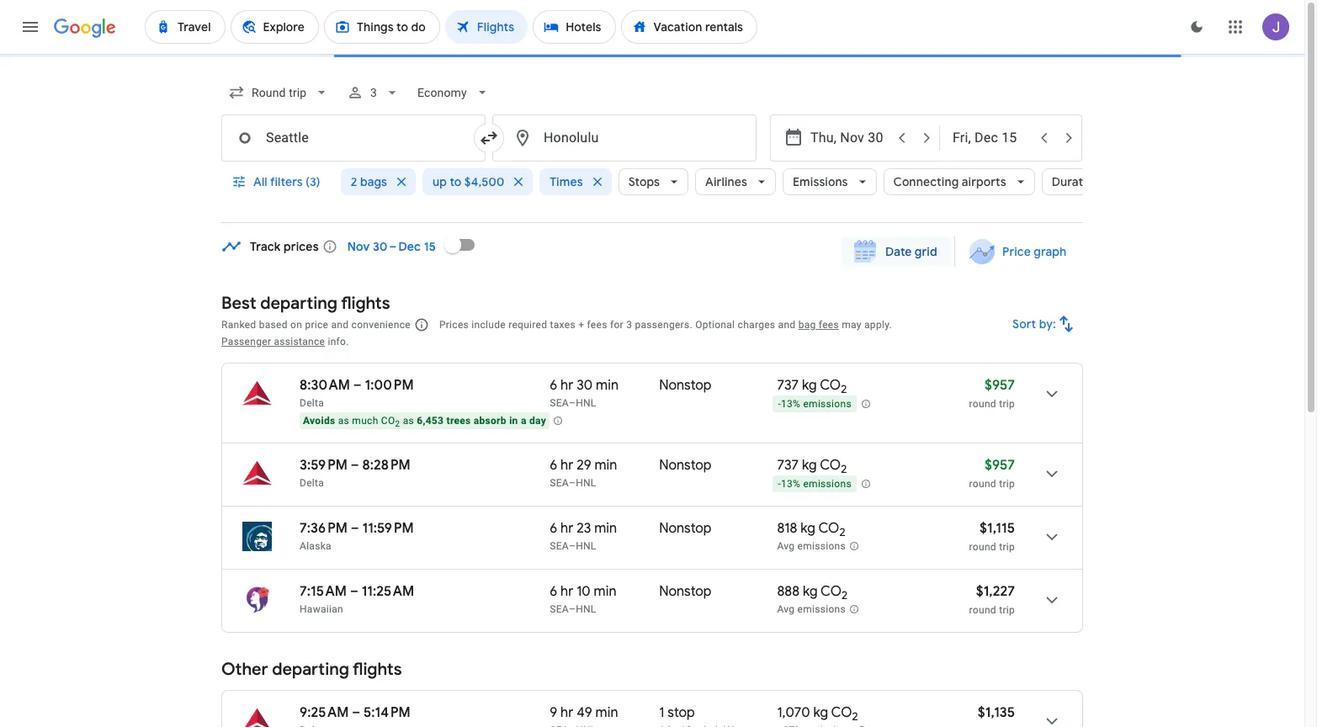 Task type: describe. For each thing, give the bounding box(es) containing it.
nonstop for 6 hr 30 min
[[659, 377, 712, 394]]

7:36 pm
[[300, 520, 348, 537]]

sort
[[1013, 317, 1037, 332]]

learn more about ranking image
[[414, 317, 429, 333]]

1 stop flight. element
[[659, 705, 695, 724]]

Return text field
[[953, 115, 1030, 161]]

hr for 29
[[561, 457, 574, 474]]

delta for 8:30 am
[[300, 397, 324, 409]]

nov
[[348, 239, 370, 254]]

bag
[[799, 319, 816, 331]]

Departure time: 7:15 AM. text field
[[300, 583, 347, 600]]

round for 6 hr 10 min
[[970, 604, 997, 616]]

emissions
[[793, 174, 848, 189]]

Arrival time: 11:25 AM. text field
[[362, 583, 414, 600]]

Departure time: 8:30 AM. text field
[[300, 377, 350, 394]]

price graph
[[1003, 244, 1067, 259]]

kg for 6 hr 29 min
[[802, 457, 817, 474]]

leaves seattle-tacoma international airport at 8:30 am on thursday, november 30 and arrives at daniel k. inouye international airport at 1:00 pm on thursday, november 30. element
[[300, 377, 414, 394]]

airlines button
[[695, 162, 776, 202]]

1 fees from the left
[[587, 319, 608, 331]]

29
[[577, 457, 592, 474]]

total duration 6 hr 30 min. element
[[550, 377, 659, 397]]

957 US dollars text field
[[985, 457, 1015, 474]]

6 hr 23 min sea – hnl
[[550, 520, 617, 552]]

min for 6 hr 30 min
[[596, 377, 619, 394]]

filters
[[270, 174, 303, 189]]

price
[[1003, 244, 1031, 259]]

up to $4,500 button
[[423, 162, 533, 202]]

flights for best departing flights
[[341, 293, 390, 314]]

stop
[[668, 705, 695, 722]]

alaska
[[300, 541, 332, 552]]

3:59 pm – 8:28 pm delta
[[300, 457, 411, 489]]

departing for other
[[272, 659, 349, 680]]

-13% emissions for 6 hr 29 min
[[778, 478, 852, 490]]

6 hr 29 min sea – hnl
[[550, 457, 617, 489]]

avg emissions for 888
[[777, 604, 846, 616]]

price
[[305, 319, 329, 331]]

kg for 6 hr 30 min
[[802, 377, 817, 394]]

888 kg co 2
[[777, 583, 848, 603]]

3 inside prices include required taxes + fees for 3 passengers. optional charges and bag fees may apply. passenger assistance
[[627, 319, 632, 331]]

Departure time: 9:25 AM. text field
[[300, 705, 349, 722]]

3 inside popup button
[[371, 86, 377, 99]]

2 for 6 hr 10 min
[[842, 589, 848, 603]]

co for 29
[[820, 457, 841, 474]]

737 kg co 2 for 6 hr 30 min
[[777, 377, 847, 397]]

hnl for 10
[[576, 604, 597, 615]]

8:28 pm
[[362, 457, 411, 474]]

based
[[259, 319, 288, 331]]

888
[[777, 583, 800, 600]]

taxes
[[550, 319, 576, 331]]

airports
[[962, 174, 1007, 189]]

loading results progress bar
[[0, 54, 1318, 57]]

-13% emissions for 6 hr 30 min
[[778, 398, 852, 410]]

hnl for 30
[[576, 397, 597, 409]]

co inside 1,070 kg co 2
[[831, 705, 853, 722]]

passenger
[[221, 336, 271, 348]]

sea for 6 hr 29 min
[[550, 477, 569, 489]]

date
[[886, 244, 912, 259]]

Departure text field
[[811, 115, 888, 161]]

6 for 6 hr 30 min
[[550, 377, 558, 394]]

prices
[[439, 319, 469, 331]]

all
[[253, 174, 268, 189]]

2 for 6 hr 29 min
[[841, 462, 847, 477]]

track prices
[[250, 239, 319, 254]]

round for 6 hr 23 min
[[970, 541, 997, 553]]

957 US dollars text field
[[985, 377, 1015, 394]]

6 hr 30 min sea – hnl
[[550, 377, 619, 409]]

ranked
[[221, 319, 256, 331]]

6 for 6 hr 10 min
[[550, 583, 558, 600]]

30
[[577, 377, 593, 394]]

trip for 6 hr 30 min
[[999, 398, 1015, 410]]

– inside 7:36 pm – 11:59 pm alaska
[[351, 520, 359, 537]]

6 hr 10 min sea – hnl
[[550, 583, 617, 615]]

delta for 3:59 pm
[[300, 477, 324, 489]]

and inside prices include required taxes + fees for 3 passengers. optional charges and bag fees may apply. passenger assistance
[[778, 319, 796, 331]]

2 for 6 hr 30 min
[[841, 382, 847, 397]]

sea for 6 hr 23 min
[[550, 541, 569, 552]]

avg for 888
[[777, 604, 795, 616]]

Arrival time: 8:28 PM. text field
[[362, 457, 411, 474]]

ranked based on price and convenience
[[221, 319, 411, 331]]

co inside avoids as much co 2 as 6,453 trees absorb in a day
[[381, 415, 395, 427]]

track
[[250, 239, 281, 254]]

min for 6 hr 23 min
[[595, 520, 617, 537]]

23
[[577, 520, 591, 537]]

min right 49
[[596, 705, 618, 722]]

6,453
[[417, 415, 444, 427]]

$1,227 round trip
[[970, 583, 1015, 616]]

2 bags button
[[341, 162, 416, 202]]

day
[[530, 415, 546, 427]]

Arrival time: 1:00 PM. text field
[[365, 377, 414, 394]]

up to $4,500
[[433, 174, 505, 189]]

nonstop flight. element for 6 hr 30 min
[[659, 377, 712, 397]]

up
[[433, 174, 447, 189]]

prices include required taxes + fees for 3 passengers. optional charges and bag fees may apply. passenger assistance
[[221, 319, 892, 348]]

avg for 818
[[777, 541, 795, 552]]

3 button
[[340, 72, 408, 113]]

nov 30 – dec 15
[[348, 239, 436, 254]]

for
[[610, 319, 624, 331]]

leaves seattle-tacoma international airport at 7:15 am on thursday, november 30 and arrives at daniel k. inouye international airport at 11:25 am on thursday, november 30. element
[[300, 583, 414, 600]]

sea for 6 hr 30 min
[[550, 397, 569, 409]]

other
[[221, 659, 268, 680]]

7:15 am – 11:25 am hawaiian
[[300, 583, 414, 615]]

– inside 6 hr 29 min sea – hnl
[[569, 477, 576, 489]]

apply.
[[865, 319, 892, 331]]

– inside 6 hr 30 min sea – hnl
[[569, 397, 576, 409]]

Arrival time: 11:59 PM. text field
[[362, 520, 414, 537]]

other departing flights
[[221, 659, 402, 680]]

bags
[[360, 174, 387, 189]]

optional
[[696, 319, 735, 331]]

nonstop for 6 hr 29 min
[[659, 457, 712, 474]]

- for 6 hr 30 min
[[778, 398, 781, 410]]

818 kg co 2
[[777, 520, 846, 540]]

trip for 6 hr 23 min
[[999, 541, 1015, 553]]

round for 6 hr 29 min
[[970, 478, 997, 490]]

818
[[777, 520, 798, 537]]

leaves seattle-tacoma international airport at 9:25 am on thursday, november 30 and arrives at daniel k. inouye international airport at 5:14 pm on thursday, november 30. element
[[300, 705, 411, 722]]

7:15 am
[[300, 583, 347, 600]]

2 fees from the left
[[819, 319, 839, 331]]

none search field containing all filters (3)
[[221, 72, 1129, 223]]

49
[[577, 705, 593, 722]]

graph
[[1034, 244, 1067, 259]]

9
[[550, 705, 558, 722]]

1227 US dollars text field
[[976, 583, 1015, 600]]

date grid button
[[842, 237, 951, 267]]

avoids
[[303, 415, 335, 427]]

much
[[352, 415, 378, 427]]

2 inside 2 bags popup button
[[351, 174, 357, 189]]

$1,135
[[978, 705, 1015, 722]]

nonstop flight. element for 6 hr 10 min
[[659, 583, 712, 603]]

passengers.
[[635, 319, 693, 331]]

duration button
[[1042, 162, 1129, 202]]

7:36 pm – 11:59 pm alaska
[[300, 520, 414, 552]]

$4,500
[[465, 174, 505, 189]]

(3)
[[306, 174, 321, 189]]

include
[[472, 319, 506, 331]]

Departure time: 7:36 PM. text field
[[300, 520, 348, 537]]

13% for 6 hr 30 min
[[781, 398, 801, 410]]



Task type: vqa. For each thing, say whether or not it's contained in the screenshot.


Task type: locate. For each thing, give the bounding box(es) containing it.
flights up convenience
[[341, 293, 390, 314]]

main content containing best departing flights
[[221, 225, 1084, 727]]

min inside 6 hr 10 min sea – hnl
[[594, 583, 617, 600]]

2 inside avoids as much co 2 as 6,453 trees absorb in a day
[[395, 420, 400, 429]]

avg emissions down the "888 kg co 2"
[[777, 604, 846, 616]]

1 vertical spatial 13%
[[781, 478, 801, 490]]

0 vertical spatial 13%
[[781, 398, 801, 410]]

nonstop for 6 hr 23 min
[[659, 520, 712, 537]]

change appearance image
[[1177, 7, 1217, 47]]

leaves seattle-tacoma international airport at 3:59 pm on thursday, november 30 and arrives at daniel k. inouye international airport at 8:28 pm on thursday, november 30. element
[[300, 457, 411, 474]]

hnl inside 6 hr 23 min sea – hnl
[[576, 541, 597, 552]]

3 round from the top
[[970, 541, 997, 553]]

co
[[820, 377, 841, 394], [381, 415, 395, 427], [820, 457, 841, 474], [819, 520, 840, 537], [821, 583, 842, 600], [831, 705, 853, 722]]

co for 10
[[821, 583, 842, 600]]

trip for 6 hr 29 min
[[999, 478, 1015, 490]]

4 sea from the top
[[550, 604, 569, 615]]

in
[[509, 415, 518, 427]]

required
[[509, 319, 547, 331]]

10
[[577, 583, 591, 600]]

8:30 am – 1:00 pm delta
[[300, 377, 414, 409]]

6 inside 6 hr 10 min sea – hnl
[[550, 583, 558, 600]]

sea
[[550, 397, 569, 409], [550, 477, 569, 489], [550, 541, 569, 552], [550, 604, 569, 615]]

round inside $1,115 round trip
[[970, 541, 997, 553]]

737 for 6 hr 30 min
[[777, 377, 799, 394]]

0 vertical spatial $957 round trip
[[970, 377, 1015, 410]]

co right the much
[[381, 415, 395, 427]]

round down 957 us dollars text field
[[970, 478, 997, 490]]

$957 left "flight details. leaves seattle-tacoma international airport at 3:59 pm on thursday, november 30 and arrives at daniel k. inouye international airport at 8:28 pm on thursday, november 30." "image" in the bottom right of the page
[[985, 457, 1015, 474]]

4 nonstop flight. element from the top
[[659, 583, 712, 603]]

9 hr 49 min
[[550, 705, 618, 722]]

2 inside 1,070 kg co 2
[[853, 710, 859, 724]]

hr for 49
[[561, 705, 574, 722]]

prices
[[284, 239, 319, 254]]

3 nonstop from the top
[[659, 520, 712, 537]]

– inside 8:30 am – 1:00 pm delta
[[353, 377, 362, 394]]

flight details. leaves seattle-tacoma international airport at 7:15 am on thursday, november 30 and arrives at daniel k. inouye international airport at 11:25 am on thursday, november 30. image
[[1032, 580, 1073, 620]]

emissions down 818 kg co 2
[[798, 541, 846, 552]]

6
[[550, 377, 558, 394], [550, 457, 558, 474], [550, 520, 558, 537], [550, 583, 558, 600]]

3:59 pm
[[300, 457, 348, 474]]

1 horizontal spatial as
[[403, 415, 414, 427]]

2 up 818 kg co 2
[[841, 462, 847, 477]]

0 horizontal spatial and
[[331, 319, 349, 331]]

kg inside the "888 kg co 2"
[[803, 583, 818, 600]]

– left 1:00 pm
[[353, 377, 362, 394]]

hr inside 6 hr 23 min sea – hnl
[[561, 520, 574, 537]]

6 for 6 hr 29 min
[[550, 457, 558, 474]]

price graph button
[[959, 237, 1080, 267]]

1 vertical spatial avg
[[777, 604, 795, 616]]

emissions
[[804, 398, 852, 410], [804, 478, 852, 490], [798, 541, 846, 552], [798, 604, 846, 616]]

flight details. leaves seattle-tacoma international airport at 8:30 am on thursday, november 30 and arrives at daniel k. inouye international airport at 1:00 pm on thursday, november 30. image
[[1032, 374, 1073, 414]]

kg inside 818 kg co 2
[[801, 520, 816, 537]]

kg down bag
[[802, 377, 817, 394]]

total duration 6 hr 23 min. element
[[550, 520, 659, 540]]

0 vertical spatial 737 kg co 2
[[777, 377, 847, 397]]

9:25 am
[[300, 705, 349, 722]]

2 and from the left
[[778, 319, 796, 331]]

round
[[970, 398, 997, 410], [970, 478, 997, 490], [970, 541, 997, 553], [970, 604, 997, 616]]

nonstop for 6 hr 10 min
[[659, 583, 712, 600]]

stops button
[[619, 162, 689, 202]]

absorb
[[474, 415, 507, 427]]

emissions button
[[783, 162, 877, 202]]

departing up departure time: 9:25 am. text box
[[272, 659, 349, 680]]

passenger assistance button
[[221, 336, 325, 348]]

trip
[[999, 398, 1015, 410], [999, 478, 1015, 490], [999, 541, 1015, 553], [999, 604, 1015, 616]]

1 horizontal spatial and
[[778, 319, 796, 331]]

date grid
[[886, 244, 938, 259]]

1 -13% emissions from the top
[[778, 398, 852, 410]]

3 trip from the top
[[999, 541, 1015, 553]]

– inside 6 hr 10 min sea – hnl
[[569, 604, 576, 615]]

1 vertical spatial -
[[778, 478, 781, 490]]

6 left 23
[[550, 520, 558, 537]]

hnl for 29
[[576, 477, 597, 489]]

1 vertical spatial departing
[[272, 659, 349, 680]]

None search field
[[221, 72, 1129, 223]]

2 737 kg co 2 from the top
[[777, 457, 847, 477]]

0 horizontal spatial as
[[338, 415, 349, 427]]

hnl inside 6 hr 29 min sea – hnl
[[576, 477, 597, 489]]

- for 6 hr 29 min
[[778, 478, 781, 490]]

hnl down "30"
[[576, 397, 597, 409]]

co right 818
[[819, 520, 840, 537]]

0 vertical spatial avg emissions
[[777, 541, 846, 552]]

1 $957 from the top
[[985, 377, 1015, 394]]

by:
[[1040, 317, 1057, 332]]

delta down the 3:59 pm
[[300, 477, 324, 489]]

– inside 3:59 pm – 8:28 pm delta
[[351, 457, 359, 474]]

15
[[424, 239, 436, 254]]

1 and from the left
[[331, 319, 349, 331]]

13% for 6 hr 29 min
[[781, 478, 801, 490]]

– right 7:36 pm
[[351, 520, 359, 537]]

avg emissions
[[777, 541, 846, 552], [777, 604, 846, 616]]

– down total duration 6 hr 10 min. element
[[569, 604, 576, 615]]

flights for other departing flights
[[353, 659, 402, 680]]

2 sea from the top
[[550, 477, 569, 489]]

min right "29"
[[595, 457, 617, 474]]

2 right 888
[[842, 589, 848, 603]]

delta inside 8:30 am – 1:00 pm delta
[[300, 397, 324, 409]]

stops
[[629, 174, 660, 189]]

2 $957 round trip from the top
[[970, 457, 1015, 490]]

swap origin and destination. image
[[479, 128, 499, 148]]

737 down bag
[[777, 377, 799, 394]]

sea down the total duration 6 hr 23 min. 'element'
[[550, 541, 569, 552]]

kg right 818
[[801, 520, 816, 537]]

sort by:
[[1013, 317, 1057, 332]]

flight details. leaves seattle-tacoma international airport at 9:25 am on thursday, november 30 and arrives at daniel k. inouye international airport at 5:14 pm on thursday, november 30. image
[[1032, 701, 1073, 727]]

2 down may
[[841, 382, 847, 397]]

1 vertical spatial 3
[[627, 319, 632, 331]]

hr inside 6 hr 30 min sea – hnl
[[561, 377, 574, 394]]

trip down $957 text box
[[999, 398, 1015, 410]]

flights
[[341, 293, 390, 314], [353, 659, 402, 680]]

4 trip from the top
[[999, 604, 1015, 616]]

departing
[[260, 293, 338, 314], [272, 659, 349, 680]]

and
[[331, 319, 349, 331], [778, 319, 796, 331]]

737 kg co 2
[[777, 377, 847, 397], [777, 457, 847, 477]]

avoids as much co 2 as 6,453 trees absorb in a day
[[303, 415, 546, 429]]

1 hr from the top
[[561, 377, 574, 394]]

avg
[[777, 541, 795, 552], [777, 604, 795, 616]]

2 nonstop flight. element from the top
[[659, 457, 712, 477]]

0 vertical spatial delta
[[300, 397, 324, 409]]

2 right the much
[[395, 420, 400, 429]]

11:59 pm
[[362, 520, 414, 537]]

1,070 kg co 2
[[777, 705, 859, 724]]

flight details. leaves seattle-tacoma international airport at 7:36 pm on thursday, november 30 and arrives at daniel k. inouye international airport at 11:59 pm on thursday, november 30. image
[[1032, 517, 1073, 557]]

duration
[[1052, 174, 1101, 189]]

co right 1,070
[[831, 705, 853, 722]]

hr for 30
[[561, 377, 574, 394]]

2 trip from the top
[[999, 478, 1015, 490]]

0 horizontal spatial 3
[[371, 86, 377, 99]]

as left the much
[[338, 415, 349, 427]]

hr inside 6 hr 29 min sea – hnl
[[561, 457, 574, 474]]

1 13% from the top
[[781, 398, 801, 410]]

737 kg co 2 for 6 hr 29 min
[[777, 457, 847, 477]]

2 6 from the top
[[550, 457, 558, 474]]

None text field
[[221, 114, 486, 162], [493, 114, 757, 162], [221, 114, 486, 162], [493, 114, 757, 162]]

2 inside the "888 kg co 2"
[[842, 589, 848, 603]]

0 vertical spatial departing
[[260, 293, 338, 314]]

$957 round trip for 6 hr 29 min
[[970, 457, 1015, 490]]

1 - from the top
[[778, 398, 781, 410]]

connecting airports
[[894, 174, 1007, 189]]

–
[[353, 377, 362, 394], [569, 397, 576, 409], [351, 457, 359, 474], [569, 477, 576, 489], [351, 520, 359, 537], [569, 541, 576, 552], [350, 583, 359, 600], [569, 604, 576, 615], [352, 705, 361, 722]]

2 right 1,070
[[853, 710, 859, 724]]

kg inside 1,070 kg co 2
[[814, 705, 829, 722]]

hnl inside 6 hr 30 min sea – hnl
[[576, 397, 597, 409]]

2 as from the left
[[403, 415, 414, 427]]

2 hnl from the top
[[576, 477, 597, 489]]

1 vertical spatial 737 kg co 2
[[777, 457, 847, 477]]

0 vertical spatial 737
[[777, 377, 799, 394]]

sea inside 6 hr 30 min sea – hnl
[[550, 397, 569, 409]]

hr inside 6 hr 10 min sea – hnl
[[561, 583, 574, 600]]

– right 7:15 am on the bottom of the page
[[350, 583, 359, 600]]

hr for 23
[[561, 520, 574, 537]]

1 nonstop from the top
[[659, 377, 712, 394]]

sea down total duration 6 hr 10 min. element
[[550, 604, 569, 615]]

avg down 888
[[777, 604, 795, 616]]

round for 6 hr 30 min
[[970, 398, 997, 410]]

all filters (3)
[[253, 174, 321, 189]]

min right "10"
[[594, 583, 617, 600]]

to
[[450, 174, 462, 189]]

1 delta from the top
[[300, 397, 324, 409]]

total duration 6 hr 10 min. element
[[550, 583, 659, 603]]

1 737 from the top
[[777, 377, 799, 394]]

$957 for 6 hr 30 min
[[985, 377, 1015, 394]]

1115 US dollars text field
[[980, 520, 1015, 537]]

$957 round trip left flight details. leaves seattle-tacoma international airport at 8:30 am on thursday, november 30 and arrives at daniel k. inouye international airport at 1:00 pm on thursday, november 30. image
[[970, 377, 1015, 410]]

kg for 9 hr 49 min
[[814, 705, 829, 722]]

assistance
[[274, 336, 325, 348]]

6 inside 6 hr 23 min sea – hnl
[[550, 520, 558, 537]]

sea up avoids as much co2 as 6453 trees absorb in a day. learn more about this calculation. 'icon'
[[550, 397, 569, 409]]

1 vertical spatial 737
[[777, 457, 799, 474]]

0 vertical spatial 3
[[371, 86, 377, 99]]

hr right 9
[[561, 705, 574, 722]]

13% up 818
[[781, 478, 801, 490]]

2 avg from the top
[[777, 604, 795, 616]]

bag fees button
[[799, 319, 839, 331]]

min inside 6 hr 29 min sea – hnl
[[595, 457, 617, 474]]

2 nonstop from the top
[[659, 457, 712, 474]]

1 vertical spatial $957
[[985, 457, 1015, 474]]

avg down 818
[[777, 541, 795, 552]]

1 horizontal spatial fees
[[819, 319, 839, 331]]

sea inside 6 hr 10 min sea – hnl
[[550, 604, 569, 615]]

flights up arrival time: 5:14 pm. text field
[[353, 659, 402, 680]]

– inside 7:15 am – 11:25 am hawaiian
[[350, 583, 359, 600]]

30 – dec
[[373, 239, 421, 254]]

– inside 6 hr 23 min sea – hnl
[[569, 541, 576, 552]]

nonstop flight. element for 6 hr 23 min
[[659, 520, 712, 540]]

kg for 6 hr 23 min
[[801, 520, 816, 537]]

trip inside $1,227 round trip
[[999, 604, 1015, 616]]

departing for best
[[260, 293, 338, 314]]

1 trip from the top
[[999, 398, 1015, 410]]

13%
[[781, 398, 801, 410], [781, 478, 801, 490]]

1 $957 round trip from the top
[[970, 377, 1015, 410]]

delta inside 3:59 pm – 8:28 pm delta
[[300, 477, 324, 489]]

sea down total duration 6 hr 29 min. element
[[550, 477, 569, 489]]

5 hr from the top
[[561, 705, 574, 722]]

0 vertical spatial avg
[[777, 541, 795, 552]]

4 hr from the top
[[561, 583, 574, 600]]

2 right 818
[[840, 526, 846, 540]]

$1,115 round trip
[[970, 520, 1015, 553]]

hr for 10
[[561, 583, 574, 600]]

round down 1227 us dollars text box
[[970, 604, 997, 616]]

total duration 9 hr 49 min. element
[[550, 705, 659, 724]]

co up 818 kg co 2
[[820, 457, 841, 474]]

co down bag fees button
[[820, 377, 841, 394]]

$957 round trip
[[970, 377, 1015, 410], [970, 457, 1015, 490]]

emissions up 818 kg co 2
[[804, 478, 852, 490]]

avg emissions for 818
[[777, 541, 846, 552]]

co for 30
[[820, 377, 841, 394]]

avg emissions down 818 kg co 2
[[777, 541, 846, 552]]

0 vertical spatial $957
[[985, 377, 1015, 394]]

$957 for 6 hr 29 min
[[985, 457, 1015, 474]]

1,070
[[777, 705, 810, 722]]

round down $957 text box
[[970, 398, 997, 410]]

2 delta from the top
[[300, 477, 324, 489]]

delta up avoids
[[300, 397, 324, 409]]

2 round from the top
[[970, 478, 997, 490]]

3 hr from the top
[[561, 520, 574, 537]]

6 for 6 hr 23 min
[[550, 520, 558, 537]]

2 left bags on the top left
[[351, 174, 357, 189]]

hr left 23
[[561, 520, 574, 537]]

connecting airports button
[[884, 162, 1035, 202]]

nonstop
[[659, 377, 712, 394], [659, 457, 712, 474], [659, 520, 712, 537], [659, 583, 712, 600]]

sea for 6 hr 10 min
[[550, 604, 569, 615]]

kg up 818 kg co 2
[[802, 457, 817, 474]]

5:14 pm
[[364, 705, 411, 722]]

$957
[[985, 377, 1015, 394], [985, 457, 1015, 474]]

min inside 6 hr 23 min sea – hnl
[[595, 520, 617, 537]]

Departure time: 3:59 PM. text field
[[300, 457, 348, 474]]

min right "30"
[[596, 377, 619, 394]]

total duration 6 hr 29 min. element
[[550, 457, 659, 477]]

1135 US dollars text field
[[978, 705, 1015, 722]]

– right 3:59 pm text field
[[351, 457, 359, 474]]

avoids as much co2 as 6453 trees absorb in a day. learn more about this calculation. image
[[553, 416, 563, 426]]

min for 6 hr 29 min
[[595, 457, 617, 474]]

4 hnl from the top
[[576, 604, 597, 615]]

times
[[550, 174, 583, 189]]

find the best price region
[[221, 225, 1084, 280]]

convenience
[[352, 319, 411, 331]]

on
[[290, 319, 302, 331]]

as left 6,453
[[403, 415, 414, 427]]

1 hnl from the top
[[576, 397, 597, 409]]

– down total duration 6 hr 29 min. element
[[569, 477, 576, 489]]

4 nonstop from the top
[[659, 583, 712, 600]]

6 left "29"
[[550, 457, 558, 474]]

min for 6 hr 10 min
[[594, 583, 617, 600]]

delta
[[300, 397, 324, 409], [300, 477, 324, 489]]

hr left "30"
[[561, 377, 574, 394]]

737 kg co 2 up 818 kg co 2
[[777, 457, 847, 477]]

1 horizontal spatial 3
[[627, 319, 632, 331]]

1 sea from the top
[[550, 397, 569, 409]]

4 round from the top
[[970, 604, 997, 616]]

2 avg emissions from the top
[[777, 604, 846, 616]]

2 for 6 hr 23 min
[[840, 526, 846, 540]]

1 vertical spatial $957 round trip
[[970, 457, 1015, 490]]

main content
[[221, 225, 1084, 727]]

1 avg from the top
[[777, 541, 795, 552]]

-13% emissions up 818 kg co 2
[[778, 478, 852, 490]]

2 for 9 hr 49 min
[[853, 710, 859, 724]]

2 hr from the top
[[561, 457, 574, 474]]

– down the total duration 6 hr 23 min. 'element'
[[569, 541, 576, 552]]

trip down 957 us dollars text field
[[999, 478, 1015, 490]]

hr left "29"
[[561, 457, 574, 474]]

1 round from the top
[[970, 398, 997, 410]]

hr
[[561, 377, 574, 394], [561, 457, 574, 474], [561, 520, 574, 537], [561, 583, 574, 600], [561, 705, 574, 722]]

and right the price
[[331, 319, 349, 331]]

co right 888
[[821, 583, 842, 600]]

2 -13% emissions from the top
[[778, 478, 852, 490]]

737 kg co 2 down bag
[[777, 377, 847, 397]]

trip for 6 hr 10 min
[[999, 604, 1015, 616]]

connecting
[[894, 174, 959, 189]]

best departing flights
[[221, 293, 390, 314]]

0 vertical spatial -
[[778, 398, 781, 410]]

flight details. leaves seattle-tacoma international airport at 3:59 pm on thursday, november 30 and arrives at daniel k. inouye international airport at 8:28 pm on thursday, november 30. image
[[1032, 454, 1073, 494]]

hnl down "10"
[[576, 604, 597, 615]]

hnl for 23
[[576, 541, 597, 552]]

1 vertical spatial -13% emissions
[[778, 478, 852, 490]]

kg for 6 hr 10 min
[[803, 583, 818, 600]]

sea inside 6 hr 29 min sea – hnl
[[550, 477, 569, 489]]

hawaiian
[[300, 604, 343, 615]]

kg right 1,070
[[814, 705, 829, 722]]

departing up on
[[260, 293, 338, 314]]

3 hnl from the top
[[576, 541, 597, 552]]

hr left "10"
[[561, 583, 574, 600]]

$957 round trip up $1,115 on the right bottom of the page
[[970, 457, 1015, 490]]

1 as from the left
[[338, 415, 349, 427]]

0 vertical spatial -13% emissions
[[778, 398, 852, 410]]

min inside 6 hr 30 min sea – hnl
[[596, 377, 619, 394]]

6 left "10"
[[550, 583, 558, 600]]

round down $1,115 on the right bottom of the page
[[970, 541, 997, 553]]

round inside $1,227 round trip
[[970, 604, 997, 616]]

6 left "30"
[[550, 377, 558, 394]]

fees right bag
[[819, 319, 839, 331]]

737 for 6 hr 29 min
[[777, 457, 799, 474]]

3
[[371, 86, 377, 99], [627, 319, 632, 331]]

2 13% from the top
[[781, 478, 801, 490]]

3 sea from the top
[[550, 541, 569, 552]]

1 6 from the top
[[550, 377, 558, 394]]

co for 23
[[819, 520, 840, 537]]

0 horizontal spatial fees
[[587, 319, 608, 331]]

1 stop
[[659, 705, 695, 722]]

trip inside $1,115 round trip
[[999, 541, 1015, 553]]

grid
[[915, 244, 938, 259]]

6 inside 6 hr 29 min sea – hnl
[[550, 457, 558, 474]]

+
[[579, 319, 584, 331]]

emissions down the "888 kg co 2"
[[798, 604, 846, 616]]

hnl inside 6 hr 10 min sea – hnl
[[576, 604, 597, 615]]

13% down bag
[[781, 398, 801, 410]]

4 6 from the top
[[550, 583, 558, 600]]

sort by: button
[[1006, 304, 1084, 344]]

None field
[[221, 77, 337, 108], [411, 77, 498, 108], [221, 77, 337, 108], [411, 77, 498, 108]]

and left bag
[[778, 319, 796, 331]]

3 6 from the top
[[550, 520, 558, 537]]

1 vertical spatial flights
[[353, 659, 402, 680]]

hnl down "29"
[[576, 477, 597, 489]]

Arrival time: 5:14 PM. text field
[[364, 705, 411, 722]]

trees
[[447, 415, 471, 427]]

$957 round trip for 6 hr 30 min
[[970, 377, 1015, 410]]

2 inside 818 kg co 2
[[840, 526, 846, 540]]

0 vertical spatial flights
[[341, 293, 390, 314]]

hnl down 23
[[576, 541, 597, 552]]

min right 23
[[595, 520, 617, 537]]

sea inside 6 hr 23 min sea – hnl
[[550, 541, 569, 552]]

airlines
[[706, 174, 748, 189]]

a
[[521, 415, 527, 427]]

3 nonstop flight. element from the top
[[659, 520, 712, 540]]

1 avg emissions from the top
[[777, 541, 846, 552]]

– left 5:14 pm
[[352, 705, 361, 722]]

$957 left flight details. leaves seattle-tacoma international airport at 8:30 am on thursday, november 30 and arrives at daniel k. inouye international airport at 1:00 pm on thursday, november 30. image
[[985, 377, 1015, 394]]

learn more about tracked prices image
[[322, 239, 337, 254]]

6 inside 6 hr 30 min sea – hnl
[[550, 377, 558, 394]]

nonstop flight. element
[[659, 377, 712, 397], [659, 457, 712, 477], [659, 520, 712, 540], [659, 583, 712, 603]]

1 737 kg co 2 from the top
[[777, 377, 847, 397]]

emissions down bag fees button
[[804, 398, 852, 410]]

737 up 818
[[777, 457, 799, 474]]

fees right +
[[587, 319, 608, 331]]

11:25 am
[[362, 583, 414, 600]]

co inside 818 kg co 2
[[819, 520, 840, 537]]

trip down 1227 us dollars text box
[[999, 604, 1015, 616]]

– down total duration 6 hr 30 min. element
[[569, 397, 576, 409]]

leaves seattle-tacoma international airport at 7:36 pm on thursday, november 30 and arrives at daniel k. inouye international airport at 11:59 pm on thursday, november 30. element
[[300, 520, 414, 537]]

1 vertical spatial avg emissions
[[777, 604, 846, 616]]

$1,227
[[976, 583, 1015, 600]]

min
[[596, 377, 619, 394], [595, 457, 617, 474], [595, 520, 617, 537], [594, 583, 617, 600], [596, 705, 618, 722]]

main menu image
[[20, 17, 40, 37]]

nonstop flight. element for 6 hr 29 min
[[659, 457, 712, 477]]

2 - from the top
[[778, 478, 781, 490]]

2 737 from the top
[[777, 457, 799, 474]]

-13% emissions down bag fees button
[[778, 398, 852, 410]]

2 $957 from the top
[[985, 457, 1015, 474]]

1 nonstop flight. element from the top
[[659, 377, 712, 397]]

kg right 888
[[803, 583, 818, 600]]

all filters (3) button
[[221, 162, 334, 202]]

times button
[[540, 162, 612, 202]]

co inside the "888 kg co 2"
[[821, 583, 842, 600]]

1 vertical spatial delta
[[300, 477, 324, 489]]

trip down $1,115 on the right bottom of the page
[[999, 541, 1015, 553]]



